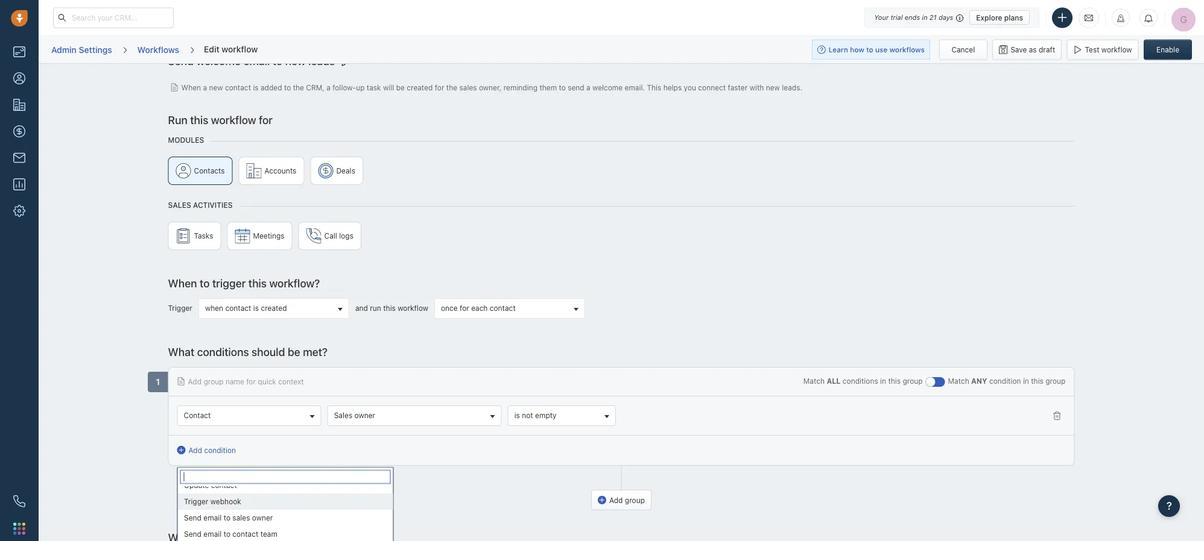 Task type: describe. For each thing, give the bounding box(es) containing it.
webhook
[[210, 498, 241, 506]]

once for each contact
[[441, 304, 516, 312]]

leads.
[[782, 83, 802, 91]]

accounts button
[[239, 157, 304, 185]]

owner inside option
[[252, 514, 273, 523]]

in for conditions
[[880, 377, 886, 385]]

add group
[[609, 496, 645, 505]]

1 the from the left
[[293, 83, 304, 91]]

logs
[[339, 232, 353, 240]]

match any condition in this group
[[948, 377, 1066, 385]]

helps
[[663, 83, 682, 91]]

added
[[261, 83, 282, 91]]

enable
[[1156, 46, 1179, 54]]

add for add condition
[[189, 446, 202, 455]]

cancel button
[[939, 40, 987, 60]]

follow-
[[333, 83, 356, 91]]

once for each contact button
[[434, 298, 585, 319]]

1 horizontal spatial welcome
[[592, 83, 623, 91]]

what conditions should be met?
[[168, 345, 328, 358]]

is not empty button
[[508, 406, 616, 426]]

sales for sales owner
[[334, 411, 352, 420]]

save as draft button
[[992, 40, 1062, 60]]

with
[[750, 83, 764, 91]]

owner,
[[479, 83, 502, 91]]

deals button
[[310, 157, 363, 185]]

send for send welcome email to new leads
[[168, 54, 194, 67]]

freshworks switcher image
[[13, 523, 25, 535]]

run this workflow for
[[168, 113, 273, 126]]

task
[[367, 83, 381, 91]]

contact
[[184, 411, 211, 420]]

match for match all conditions in this group
[[803, 377, 825, 385]]

sales owner
[[334, 411, 375, 420]]

phone image
[[13, 496, 25, 508]]

1 horizontal spatial new
[[285, 54, 306, 67]]

contact for once for each contact
[[490, 304, 516, 312]]

settings
[[79, 45, 112, 54]]

context
[[278, 377, 304, 386]]

for down added
[[259, 113, 273, 126]]

group inside button
[[625, 496, 645, 505]]

sales inside send email to sales owner option
[[232, 514, 250, 523]]

owner inside button
[[354, 411, 375, 420]]

you
[[684, 83, 696, 91]]

in for condition
[[1023, 377, 1029, 385]]

meetings
[[253, 232, 284, 240]]

once
[[441, 304, 458, 312]]

will
[[383, 83, 394, 91]]

tasks
[[194, 232, 213, 240]]

2 horizontal spatial new
[[766, 83, 780, 91]]

workflow inside test workflow button
[[1101, 46, 1132, 54]]

empty
[[535, 411, 557, 420]]

for inside button
[[460, 304, 469, 312]]

explore plans link
[[970, 10, 1030, 25]]

leads
[[308, 54, 335, 67]]

trial
[[891, 14, 903, 21]]

sales activities
[[168, 201, 233, 209]]

workflow left once
[[398, 304, 428, 312]]

meetings button
[[227, 222, 292, 250]]

tasks button
[[168, 222, 221, 250]]

workflows
[[137, 45, 179, 54]]

1 vertical spatial be
[[288, 345, 300, 358]]

each
[[471, 304, 488, 312]]

workflow up send welcome email to new leads
[[222, 44, 258, 54]]

modules
[[168, 136, 204, 144]]

and
[[355, 304, 368, 312]]

1 horizontal spatial created
[[407, 83, 433, 91]]

edit
[[204, 44, 219, 54]]

update contact
[[184, 482, 237, 490]]

not
[[522, 411, 533, 420]]

and run this workflow
[[355, 304, 428, 312]]

what
[[168, 345, 194, 358]]

your
[[874, 14, 889, 21]]

should
[[252, 345, 285, 358]]

connect
[[698, 83, 726, 91]]

trigger for trigger webhook
[[184, 498, 208, 506]]

activities
[[193, 201, 233, 209]]

your trial ends in 21 days
[[874, 14, 953, 21]]

add condition link
[[177, 445, 236, 456]]

email for contact
[[203, 530, 221, 539]]

to down send email to sales owner
[[223, 530, 230, 539]]

test
[[1085, 46, 1099, 54]]

0 vertical spatial is
[[253, 83, 259, 91]]

sales owner button
[[327, 406, 502, 426]]

reminding
[[504, 83, 538, 91]]

send email to sales owner
[[184, 514, 273, 523]]

1 horizontal spatial be
[[396, 83, 405, 91]]

days
[[939, 14, 953, 21]]

to down "webhook"
[[223, 514, 230, 523]]

when a new contact is added to the crm, a follow-up task will be created for the sales owner, reminding them to send a welcome email. this helps you connect faster with new leads.
[[181, 83, 802, 91]]

when
[[205, 304, 223, 312]]

as
[[1029, 46, 1037, 54]]

is inside is not empty button
[[514, 411, 520, 420]]

explore plans
[[976, 13, 1023, 22]]

contacts
[[194, 166, 225, 175]]

up
[[356, 83, 365, 91]]

for left owner,
[[435, 83, 444, 91]]

match all conditions in this group
[[803, 377, 923, 385]]

1 vertical spatial condition
[[204, 446, 236, 455]]

is inside when contact is created button
[[253, 304, 259, 312]]

met?
[[303, 345, 328, 358]]

edit workflow
[[204, 44, 258, 54]]

sales for sales activities
[[168, 201, 191, 209]]

add for add group
[[609, 496, 623, 505]]



Task type: locate. For each thing, give the bounding box(es) containing it.
3 a from the left
[[586, 83, 590, 91]]

group
[[168, 157, 1075, 191], [168, 222, 1075, 256]]

2 match from the left
[[948, 377, 969, 385]]

in for ends
[[922, 14, 928, 21]]

is down when to trigger this workflow?
[[253, 304, 259, 312]]

0 horizontal spatial created
[[261, 304, 287, 312]]

welcome down edit
[[196, 54, 241, 67]]

workflow right test
[[1101, 46, 1132, 54]]

1 vertical spatial when
[[168, 277, 197, 290]]

1 horizontal spatial a
[[326, 83, 330, 91]]

0 horizontal spatial owner
[[252, 514, 273, 523]]

to left trigger
[[200, 277, 210, 290]]

add
[[188, 377, 202, 386], [189, 446, 202, 455], [609, 496, 623, 505]]

0 vertical spatial add
[[188, 377, 202, 386]]

trigger
[[212, 277, 246, 290]]

0 vertical spatial when
[[181, 83, 201, 91]]

add group button
[[591, 490, 651, 511]]

2 the from the left
[[446, 83, 457, 91]]

0 vertical spatial be
[[396, 83, 405, 91]]

when to trigger this workflow?
[[168, 277, 320, 290]]

match for match any condition in this group
[[948, 377, 969, 385]]

1 vertical spatial created
[[261, 304, 287, 312]]

in right any
[[1023, 377, 1029, 385]]

ends
[[905, 14, 920, 21]]

1 vertical spatial sales
[[232, 514, 250, 523]]

2 vertical spatial add
[[609, 496, 623, 505]]

workflow
[[222, 44, 258, 54], [1101, 46, 1132, 54], [211, 113, 256, 126], [398, 304, 428, 312]]

a right crm,
[[326, 83, 330, 91]]

0 horizontal spatial in
[[880, 377, 886, 385]]

contact left team
[[232, 530, 258, 539]]

contact up "webhook"
[[211, 482, 237, 490]]

contact
[[225, 83, 251, 91], [225, 304, 251, 312], [490, 304, 516, 312], [211, 482, 237, 490], [232, 530, 258, 539]]

send for send email to contact team
[[184, 530, 201, 539]]

welcome left "email."
[[592, 83, 623, 91]]

run
[[370, 304, 381, 312]]

this
[[647, 83, 661, 91]]

contact for when a new contact is added to the crm, a follow-up task will be created for the sales owner, reminding them to send a welcome email. this helps you connect faster with new leads.
[[225, 83, 251, 91]]

quick
[[258, 377, 276, 386]]

workflow right run
[[211, 113, 256, 126]]

for left each
[[460, 304, 469, 312]]

when for when a new contact is added to the crm, a follow-up task will be created for the sales owner, reminding them to send a welcome email. this helps you connect faster with new leads.
[[181, 83, 201, 91]]

be right will
[[396, 83, 405, 91]]

0 horizontal spatial new
[[209, 83, 223, 91]]

trigger webhook
[[184, 498, 241, 506]]

contact inside option
[[211, 482, 237, 490]]

to left send
[[559, 83, 566, 91]]

Search your CRM... text field
[[53, 8, 174, 28]]

is not empty
[[514, 411, 557, 420]]

0 vertical spatial conditions
[[197, 345, 249, 358]]

contact right when
[[225, 304, 251, 312]]

in
[[922, 14, 928, 21], [880, 377, 886, 385], [1023, 377, 1029, 385]]

is left added
[[253, 83, 259, 91]]

1 horizontal spatial condition
[[989, 377, 1021, 385]]

1 horizontal spatial match
[[948, 377, 969, 385]]

0 vertical spatial welcome
[[196, 54, 241, 67]]

trigger left when
[[168, 304, 192, 312]]

conditions right all on the right of the page
[[843, 377, 878, 385]]

admin
[[51, 45, 77, 54]]

trigger down update
[[184, 498, 208, 506]]

group containing tasks
[[168, 222, 1075, 256]]

21
[[930, 14, 937, 21]]

add group name for quick context
[[188, 377, 304, 386]]

condition
[[989, 377, 1021, 385], [204, 446, 236, 455]]

match left any
[[948, 377, 969, 385]]

created down workflow?
[[261, 304, 287, 312]]

1 horizontal spatial sales
[[459, 83, 477, 91]]

call logs button
[[298, 222, 361, 250]]

when contact is created
[[205, 304, 287, 312]]

0 vertical spatial condition
[[989, 377, 1021, 385]]

0 vertical spatial sales
[[168, 201, 191, 209]]

created inside when contact is created button
[[261, 304, 287, 312]]

cancel
[[952, 46, 975, 54]]

them
[[540, 83, 557, 91]]

contact for send email to contact team
[[232, 530, 258, 539]]

team
[[260, 530, 277, 539]]

0 vertical spatial email
[[243, 54, 270, 67]]

1 match from the left
[[803, 377, 825, 385]]

add condition
[[189, 446, 236, 455]]

send email to sales owner option
[[178, 510, 393, 527]]

1 vertical spatial trigger
[[184, 498, 208, 506]]

explore
[[976, 13, 1002, 22]]

contacts button
[[168, 157, 233, 185]]

2 vertical spatial is
[[514, 411, 520, 420]]

0 vertical spatial group
[[168, 157, 1075, 191]]

0 horizontal spatial match
[[803, 377, 825, 385]]

1 group from the top
[[168, 157, 1075, 191]]

update
[[184, 482, 209, 490]]

a up run this workflow for
[[203, 83, 207, 91]]

2 horizontal spatial in
[[1023, 377, 1029, 385]]

add inside button
[[609, 496, 623, 505]]

admin settings
[[51, 45, 112, 54]]

all
[[827, 377, 841, 385]]

2 group from the top
[[168, 222, 1075, 256]]

faster
[[728, 83, 748, 91]]

the
[[293, 83, 304, 91], [446, 83, 457, 91]]

list box containing update contact
[[178, 478, 393, 542]]

1 horizontal spatial sales
[[334, 411, 352, 420]]

group for modules
[[168, 157, 1075, 191]]

None search field
[[180, 470, 390, 484]]

trigger webhook option
[[178, 494, 393, 510]]

1 vertical spatial conditions
[[843, 377, 878, 385]]

draft
[[1039, 46, 1055, 54]]

send email to contact team option
[[178, 527, 393, 542]]

1 vertical spatial group
[[168, 222, 1075, 256]]

when for when to trigger this workflow?
[[168, 277, 197, 290]]

contact inside option
[[232, 530, 258, 539]]

run
[[168, 113, 187, 126]]

a right send
[[586, 83, 590, 91]]

2 a from the left
[[326, 83, 330, 91]]

0 vertical spatial owner
[[354, 411, 375, 420]]

call logs
[[324, 232, 353, 240]]

send
[[568, 83, 584, 91]]

created right will
[[407, 83, 433, 91]]

save
[[1011, 46, 1027, 54]]

0 horizontal spatial sales
[[168, 201, 191, 209]]

email down trigger webhook
[[203, 514, 221, 523]]

test workflow button
[[1067, 40, 1139, 60]]

when left trigger
[[168, 277, 197, 290]]

add for add group name for quick context
[[188, 377, 202, 386]]

email down edit workflow
[[243, 54, 270, 67]]

group containing contacts
[[168, 157, 1075, 191]]

0 horizontal spatial conditions
[[197, 345, 249, 358]]

email.
[[625, 83, 645, 91]]

conditions up name
[[197, 345, 249, 358]]

email image
[[1085, 13, 1093, 23]]

to
[[272, 54, 282, 67], [284, 83, 291, 91], [559, 83, 566, 91], [200, 277, 210, 290], [223, 514, 230, 523], [223, 530, 230, 539]]

enable button
[[1144, 40, 1192, 60]]

new right the with at right
[[766, 83, 780, 91]]

accounts
[[265, 166, 296, 175]]

contact button
[[177, 406, 321, 426]]

new up run this workflow for
[[209, 83, 223, 91]]

1 vertical spatial email
[[203, 514, 221, 523]]

contact down send welcome email to new leads
[[225, 83, 251, 91]]

0 horizontal spatial sales
[[232, 514, 250, 523]]

email
[[243, 54, 270, 67], [203, 514, 221, 523], [203, 530, 221, 539]]

list box
[[178, 478, 393, 542]]

email down send email to sales owner
[[203, 530, 221, 539]]

group for sales activities
[[168, 222, 1075, 256]]

0 horizontal spatial welcome
[[196, 54, 241, 67]]

sales
[[459, 83, 477, 91], [232, 514, 250, 523]]

plans
[[1004, 13, 1023, 22]]

0 vertical spatial created
[[407, 83, 433, 91]]

0 vertical spatial send
[[168, 54, 194, 67]]

trigger
[[168, 304, 192, 312], [184, 498, 208, 506]]

phone element
[[7, 490, 31, 514]]

owner
[[354, 411, 375, 420], [252, 514, 273, 523]]

workflow?
[[269, 277, 320, 290]]

to right added
[[284, 83, 291, 91]]

0 horizontal spatial a
[[203, 83, 207, 91]]

sales up send email to contact team
[[232, 514, 250, 523]]

trigger inside option
[[184, 498, 208, 506]]

1 horizontal spatial owner
[[354, 411, 375, 420]]

1 horizontal spatial conditions
[[843, 377, 878, 385]]

deals
[[336, 166, 355, 175]]

1 vertical spatial send
[[184, 514, 201, 523]]

1 vertical spatial owner
[[252, 514, 273, 523]]

sales inside button
[[334, 411, 352, 420]]

2 horizontal spatial a
[[586, 83, 590, 91]]

save as draft
[[1011, 46, 1055, 54]]

condition right any
[[989, 377, 1021, 385]]

the left owner,
[[446, 83, 457, 91]]

sales left owner,
[[459, 83, 477, 91]]

1 vertical spatial welcome
[[592, 83, 623, 91]]

update contact option
[[178, 478, 393, 494]]

when up run
[[181, 83, 201, 91]]

condition up update contact
[[204, 446, 236, 455]]

0 horizontal spatial the
[[293, 83, 304, 91]]

1 vertical spatial sales
[[334, 411, 352, 420]]

for left 'quick' in the left bottom of the page
[[246, 377, 256, 386]]

name
[[226, 377, 244, 386]]

be left met?
[[288, 345, 300, 358]]

in left 21
[[922, 14, 928, 21]]

0 horizontal spatial be
[[288, 345, 300, 358]]

1 horizontal spatial the
[[446, 83, 457, 91]]

is left not
[[514, 411, 520, 420]]

match
[[803, 377, 825, 385], [948, 377, 969, 385]]

contact right each
[[490, 304, 516, 312]]

1 vertical spatial add
[[189, 446, 202, 455]]

a
[[203, 83, 207, 91], [326, 83, 330, 91], [586, 83, 590, 91]]

0 vertical spatial sales
[[459, 83, 477, 91]]

1 vertical spatial is
[[253, 304, 259, 312]]

send for send email to sales owner
[[184, 514, 201, 523]]

email inside send email to contact team option
[[203, 530, 221, 539]]

2 vertical spatial email
[[203, 530, 221, 539]]

2 vertical spatial send
[[184, 530, 201, 539]]

test workflow
[[1085, 46, 1132, 54]]

trigger for trigger
[[168, 304, 192, 312]]

any
[[971, 377, 987, 385]]

sales
[[168, 201, 191, 209], [334, 411, 352, 420]]

when
[[181, 83, 201, 91], [168, 277, 197, 290]]

when contact is created button
[[198, 298, 349, 319]]

0 horizontal spatial condition
[[204, 446, 236, 455]]

to up added
[[272, 54, 282, 67]]

crm,
[[306, 83, 324, 91]]

1 horizontal spatial in
[[922, 14, 928, 21]]

match left all on the right of the page
[[803, 377, 825, 385]]

welcome
[[196, 54, 241, 67], [592, 83, 623, 91]]

email for sales
[[203, 514, 221, 523]]

1 a from the left
[[203, 83, 207, 91]]

0 vertical spatial trigger
[[168, 304, 192, 312]]

the left crm,
[[293, 83, 304, 91]]

email inside send email to sales owner option
[[203, 514, 221, 523]]

send email to contact team
[[184, 530, 277, 539]]

in right all on the right of the page
[[880, 377, 886, 385]]

new left leads
[[285, 54, 306, 67]]



Task type: vqa. For each thing, say whether or not it's contained in the screenshot.
Add group name for quick context's 'Add'
yes



